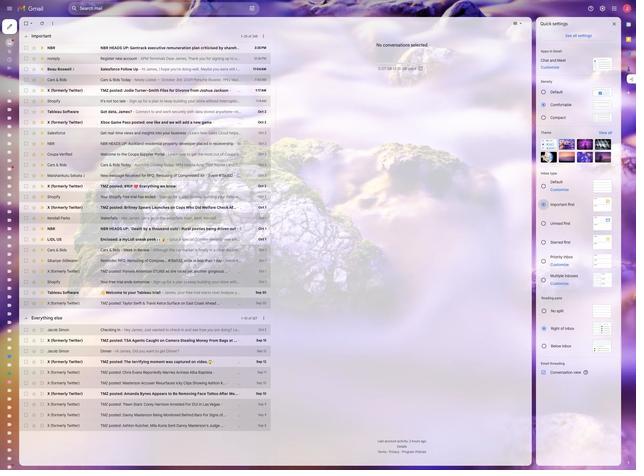 Task type: vqa. For each thing, say whether or not it's contained in the screenshot.


Task type: describe. For each thing, give the bounding box(es) containing it.
nbr up noreply
[[47, 46, 55, 50]]

- right 👀 image
[[166, 237, 170, 242]]

0 vertical spatial ends
[[184, 258, 193, 263]]

25 ‌ from the left
[[204, 184, 204, 189]]

8
[[265, 424, 267, 428]]

79 ‌ from the left
[[255, 184, 255, 189]]

twitter) for tmz posted: the terrifying moment was captured on video.
[[69, 360, 83, 364]]

tmz posted: taylor swift & travis kelce surface on east coast ahead ... -
[[101, 301, 224, 306]]

26 row from the top
[[19, 325, 342, 335]]

- up tmz posted: taylor swift & travis kelce surface on east coast ahead ... -
[[161, 290, 165, 295]]

executive
[[148, 46, 166, 50]]

on left east
[[181, 301, 185, 306]]

31 ‌ from the left
[[209, 184, 209, 189]]

4 ‌ from the left
[[184, 184, 184, 189]]

2 vertical spatial without
[[230, 280, 243, 284]]

bids up sibanye-stillwater
[[60, 248, 67, 253]]

- right #156532
[[234, 173, 236, 178]]

a left thousand
[[149, 226, 151, 231]]

simon for checking
[[59, 328, 69, 332]]

of right 25
[[249, 34, 252, 38]]

starred first
[[551, 240, 571, 245]]

bids down boswell
[[60, 77, 67, 82]]

10 for tmz posted: masterson accuser resurfaces icky clips showing ashton k... -
[[263, 381, 267, 385]]

3 ‌ from the left
[[183, 184, 183, 189]]

kendall parks
[[47, 216, 70, 221]]

1 horizontal spatial you
[[207, 328, 214, 332]]

welcome for welcome to the coupa supplier portal -
[[101, 152, 116, 157]]

- right the baptista
[[213, 370, 215, 375]]

0 horizontal spatial danny
[[123, 413, 133, 418]]

x for tmz posted: chris evans reportedly marries actress alba baptista
[[47, 370, 50, 375]]

- right day
[[223, 258, 225, 263]]

in right placed
[[209, 141, 212, 146]]

and right views
[[134, 131, 141, 135]]

- right 'late' on the left
[[127, 99, 129, 104]]

the
[[124, 360, 131, 364]]

0 horizontal spatial rerouting
[[127, 258, 144, 263]]

row containing sibanye-stillwater
[[19, 255, 271, 266]]

1 row from the top
[[19, 43, 271, 53]]

want
[[146, 349, 154, 354]]

on left cops
[[171, 205, 175, 210]]

peek
[[147, 237, 156, 242]]

0 horizontal spatial new
[[115, 56, 122, 61]]

compressed
[[178, 173, 199, 178]]

row containing lidl us
[[19, 234, 271, 245]]

... right judge
[[221, 423, 224, 428]]

las
[[203, 402, 209, 407]]

77 ‌ from the left
[[253, 184, 253, 189]]

2 coupa from the left
[[128, 152, 139, 157]]

26 ‌ from the left
[[205, 184, 205, 189]]

refresh image
[[39, 21, 45, 26]]

jacob simon for dinner
[[47, 349, 69, 354]]

twitter) for tmz posted: #rip
[[69, 184, 83, 189]]

customize inside "chat and meet customize"
[[541, 65, 560, 70]]

0 vertical spatial without
[[206, 99, 219, 104]]

90 ‌ from the left
[[266, 184, 266, 189]]

any
[[275, 328, 281, 332]]

- down 'up'
[[132, 77, 134, 82]]

doing?
[[221, 328, 232, 332]]

no split
[[551, 309, 564, 313]]

2 vertical spatial store
[[220, 280, 229, 284]]

twitter) for tmz posted: amanda bynes appears to be removing face tattoo after me...
[[69, 391, 83, 396]]

sep for tmz posted: taylor swift & travis kelce surface on east coast ahead ... -
[[256, 301, 262, 305]]

81 ‌ from the left
[[257, 184, 257, 189]]

44 ‌ from the left
[[222, 184, 222, 189]]

today for oct 2
[[121, 163, 131, 167]]

72 ‌ from the left
[[248, 184, 248, 189]]

1 vertical spatial by
[[143, 226, 148, 231]]

92 ‌ from the left
[[267, 184, 267, 189]]

0 horizontal spatial inbox
[[541, 171, 550, 175]]

0 horizontal spatial trial
[[117, 280, 123, 284]]

first for starred first
[[564, 240, 571, 245]]

x for tmz posted: pamela anderson stuns as she rocks yet another gorgeous ...
[[47, 269, 50, 274]]

need
[[304, 328, 313, 332]]

up
[[133, 67, 138, 72]]

1 gb from the left
[[387, 66, 392, 71]]

1 vertical spatial keep
[[194, 195, 203, 199]]

posted: for tsa
[[110, 338, 123, 343]]

👀 image
[[157, 238, 162, 242]]

money
[[196, 338, 208, 343]]

sep 30 for x (formerly twitter)
[[256, 301, 267, 305]]

x for tmz posted: ashton kutcher, mila kunis sent danny masterson's judge ...
[[47, 423, 50, 428]]

1 vertical spatial for
[[203, 413, 209, 418]]

sep 30 for tableau software
[[256, 291, 267, 295]]

1 horizontal spatial free
[[123, 195, 130, 199]]

chat and meet customize
[[541, 58, 566, 70]]

see
[[192, 328, 199, 332]]

58 ‌ from the left
[[235, 184, 235, 189]]

cars up "new"
[[101, 163, 108, 167]]

96 ‌ from the left
[[271, 184, 271, 189]]

- right business
[[187, 131, 189, 135]]

25 row from the top
[[19, 298, 271, 309]]

on right caught
[[160, 338, 165, 343]]

59 ‌ from the left
[[236, 184, 236, 189]]

0 vertical spatial up
[[138, 99, 142, 104]]

first for important first
[[568, 202, 575, 207]]

tableau software for sep 30
[[47, 290, 79, 295]]

0 horizontal spatial free
[[109, 280, 116, 284]]

gentrack
[[130, 46, 147, 50]]

behind
[[182, 413, 194, 418]]

16 row from the top
[[19, 202, 271, 213]]

0 vertical spatial inbox
[[565, 326, 575, 331]]

bids up the message at the top left
[[113, 163, 120, 167]]

- right portal
[[166, 152, 167, 157]]

1 vertical spatial store
[[226, 195, 235, 199]]

& up matshankutu
[[56, 163, 59, 167]]

- right james?
[[133, 109, 135, 114]]

(formerly for tmz posted: tsa agents caught on camera stealing money from bags at ...
[[51, 338, 68, 343]]

30 row from the top
[[19, 367, 271, 378]]

placed
[[197, 141, 208, 146]]

your down gorgeous
[[212, 280, 219, 284]]

97 ‌ from the left
[[272, 184, 272, 189]]

of right 0.07
[[393, 66, 397, 71]]

twitter) for tmz posted: danny masterson being monitored behind bars for signs of...
[[67, 413, 80, 418]]

- right 'up'
[[139, 67, 141, 72]]

23 row from the top
[[19, 277, 306, 287]]

2 vertical spatial keep
[[188, 280, 197, 284]]

nbr down get
[[101, 141, 108, 146]]

11 ‌ from the left
[[190, 184, 190, 189]]

cars & bids - week in review -
[[101, 248, 153, 253]]

important button
[[21, 31, 53, 42]]

248
[[252, 34, 258, 38]]

9 ‌ from the left
[[188, 184, 188, 189]]

17 ‌ from the left
[[196, 184, 196, 189]]

pamela
[[123, 269, 135, 274]]

hey inside important tab panel
[[121, 216, 128, 221]]

to left check
[[166, 328, 169, 332]]

your right into
[[163, 131, 170, 135]]

93 ‌ from the left
[[268, 184, 268, 189]]

1 for your free trial ends tomorrow
[[265, 280, 267, 284]]

2 inside last account activity: 2 hours ago details terms · privacy · program policies
[[410, 439, 411, 443]]

0 vertical spatial the
[[121, 152, 127, 157]]

x (formerly twitter) for tmz posted: masterson accuser resurfaces icky clips showing ashton k...
[[47, 381, 80, 386]]

69 ‌ from the left
[[246, 184, 246, 189]]

agents
[[132, 338, 145, 343]]

twitter) for tmz posted: britney spears launches on cops who did welfare check af...
[[69, 205, 83, 210]]

0 horizontal spatial we
[[160, 184, 165, 189]]

and right like
[[161, 120, 168, 125]]

46 ‌ from the left
[[224, 184, 224, 189]]

- left week
[[121, 248, 123, 253]]

a left mylidl
[[119, 237, 121, 242]]

0 vertical spatial trial
[[131, 195, 137, 199]]

94 ‌ from the left
[[269, 184, 269, 189]]

1 · from the left
[[388, 450, 388, 454]]

cars & bids for 2
[[47, 163, 67, 167]]

your for your shopify free trial has ended - sign up for a plan to keep building your store without interruption. ﻿͏ ﻿͏ ﻿͏ ﻿͏ ﻿͏ ﻿͏ ﻿͏ ﻿͏ ﻿͏ ﻿͏ ﻿͏ ﻿͏ ﻿͏ ﻿͏ ﻿͏ ﻿͏ ﻿͏ ﻿͏ ﻿͏ ﻿͏ ﻿͏ ﻿͏ ﻿͏ ﻿͏ ﻿͏ ﻿͏ ﻿͏ ﻿͏ ﻿͏ ﻿͏ ﻿͏ ﻿͏ ﻿͏ ﻿͏ ﻿͏ ﻿͏ ﻿͏ ﻿͏ ﻿͏ ﻿͏ ﻿͏ ﻿͏ ﻿͏ ﻿͏
[[101, 195, 108, 199]]

sep 10 for tmz posted: amanda bynes appears to be removing face tattoo after me... -
[[256, 392, 267, 396]]

41 ‌ from the left
[[219, 184, 219, 189]]

theme
[[541, 131, 552, 135]]

30 ‌ from the left
[[208, 184, 208, 189]]

- right 'air'
[[206, 173, 208, 178]]

24 row from the top
[[19, 287, 271, 298]]

reading pane element
[[542, 296, 612, 300]]

49 ‌ from the left
[[226, 184, 226, 189]]

11
[[264, 370, 267, 374]]

sibanye-stillwater
[[47, 258, 78, 263]]

(formerly for tmz posted: masterson accuser resurfaces icky clips showing ashton k...
[[51, 381, 66, 386]]

from
[[209, 338, 218, 343]]

2 for get real-time views and insights into your business -
[[265, 131, 267, 135]]

of inside everything else tab panel
[[249, 316, 252, 320]]

x (formerly twitter) for tmz posted: ashton kutcher, mila kunis sent danny masterson's judge ...
[[47, 423, 80, 428]]

policies
[[416, 450, 427, 454]]

oct for new message received for rfq: rerouting of compressed air  - event #156532 -
[[259, 174, 264, 178]]

1 default from the top
[[551, 90, 563, 94]]

to down files
[[160, 99, 163, 104]]

(formerly for tmz posted: chris evans reportedly marries actress alba baptista
[[51, 370, 66, 375]]

for right the received
[[141, 173, 146, 178]]

80 ‌ from the left
[[256, 184, 256, 189]]

pane
[[555, 296, 563, 300]]

a down smith
[[149, 99, 151, 104]]

56 ‌ from the left
[[233, 184, 233, 189]]

68 ‌ from the left
[[245, 184, 245, 189]]

lidl
[[47, 237, 56, 242]]

75 ‌ from the left
[[251, 184, 251, 189]]

oct 2 for xbox game pass posted: one like and we will add a new game -
[[258, 120, 267, 124]]

0 horizontal spatial rfq:
[[118, 258, 126, 263]]

posted: for britney
[[110, 205, 123, 210]]

32 row from the top
[[19, 389, 271, 399]]

35 row from the top
[[19, 420, 271, 431]]

meet
[[558, 58, 566, 63]]

customize button for chat and meet
[[538, 64, 563, 71]]

- right tomorrow
[[151, 280, 152, 284]]

74 ‌ from the left
[[250, 184, 250, 189]]

& down beau boswell 3
[[56, 77, 59, 82]]

tmz for tmz posted: jodie turner-smith files for divorce from joshua jackson -
[[101, 88, 109, 93]]

21 ‌ from the left
[[200, 184, 200, 189]]

of up know:
[[174, 173, 177, 178]]

oct for tmz posted: britney spears launches on cops who did welfare check af... -
[[259, 205, 264, 209]]

cars & bids for 1
[[47, 248, 67, 253]]

(formerly for tmz posted: ashton kutcher, mila kunis sent danny masterson's judge ...
[[51, 423, 66, 428]]

inbox type element
[[541, 171, 613, 175]]

... right gorgeous
[[225, 269, 228, 274]]

sep for dinner - hi james, did you want to get dinner?
[[257, 349, 263, 353]]

1 coupa from the left
[[47, 152, 58, 157]]

welcome to the coupa supplier portal -
[[101, 152, 168, 157]]

- right me...
[[239, 391, 241, 396]]

one
[[146, 120, 153, 125]]

x (formerly twitter) for tmz posted: 'pawn stars' corey harrison arrested for dui in las vegas
[[47, 402, 80, 407]]

sneak
[[135, 237, 146, 242]]

to down time
[[117, 152, 120, 157]]

james, for did
[[120, 349, 132, 354]]

- right ended
[[157, 195, 158, 199]]

oct for cars & bids today -
[[259, 163, 264, 167]]

36 ‌ from the left
[[214, 184, 214, 189]]

in
[[117, 328, 121, 332]]

have
[[266, 328, 274, 332]]

x for tmz posted: masterson accuser resurfaces icky clips showing ashton k...
[[47, 381, 50, 386]]

posted: for masterson
[[109, 381, 122, 386]]

2 vertical spatial sign
[[153, 280, 161, 284]]

below inbox
[[551, 344, 572, 349]]

shopify for your free trial ends tomorrow
[[47, 280, 60, 284]]

plan up cops
[[182, 195, 189, 199]]

a right "add"
[[190, 120, 193, 125]]

divorce
[[176, 88, 190, 93]]

- right vegas
[[221, 402, 223, 407]]

oct 2 for new message received for rfq: rerouting of compressed air  - event #156532 -
[[259, 174, 267, 178]]

sep for tmz posted: tsa agents caught on camera stealing money from bags at ... -
[[256, 339, 262, 343]]

32 ‌ from the left
[[210, 184, 210, 189]]

2 · from the left
[[401, 450, 401, 454]]

tmz for tmz posted: taylor swift & travis kelce surface on east coast ahead ... -
[[101, 301, 108, 306]]

stealing
[[180, 338, 195, 343]]

57 ‌ from the left
[[234, 184, 234, 189]]

x for tmz posted: danny masterson being monitored behind bars for signs of...
[[47, 413, 50, 418]]

in right check
[[181, 328, 184, 332]]

15 row from the top
[[19, 192, 312, 202]]

1 horizontal spatial rerouting
[[156, 173, 173, 178]]

sep 11
[[258, 370, 267, 374]]

best, inside everything else tab panel
[[323, 328, 331, 332]]

posted: for the
[[110, 360, 123, 364]]

1 vertical spatial up
[[168, 195, 172, 199]]

trial!
[[152, 290, 161, 295]]

cars down salesforce follow up -
[[101, 77, 108, 82]]

conversation
[[551, 370, 573, 375]]

- right gorgeous
[[229, 269, 231, 274]]

89 ‌ from the left
[[265, 184, 265, 189]]

salesforce follow up -
[[101, 67, 142, 72]]

(formerly for tmz posted: #rip
[[51, 184, 68, 189]]

50 ‌ from the left
[[227, 184, 227, 189]]

0 horizontal spatial for
[[186, 402, 191, 407]]

cars down 'beau'
[[47, 77, 55, 82]]

... right at
[[234, 338, 237, 343]]

& up the message at the top left
[[109, 163, 112, 167]]

more image
[[50, 21, 55, 26]]

masterson's
[[188, 423, 209, 428]]

your up check
[[218, 195, 225, 199]]

yet
[[188, 269, 193, 274]]

important tab panel
[[19, 30, 312, 309]]

settings inside button
[[578, 33, 592, 38]]

1 – 25 of 248
[[241, 34, 258, 38]]

important for important
[[31, 34, 51, 39]]

oct for get real-time views and insights into your business -
[[259, 131, 264, 135]]

6 row from the top
[[19, 96, 282, 106]]

0 vertical spatial 15
[[398, 66, 401, 71]]

0 horizontal spatial ends
[[124, 280, 132, 284]]

multiple inboxes
[[551, 273, 578, 278]]

37 ‌ from the left
[[215, 184, 215, 189]]

0 vertical spatial store
[[196, 99, 205, 104]]

will
[[175, 120, 182, 125]]

matshankutu sebata 2
[[47, 173, 85, 178]]

nbr up coupa verified
[[47, 141, 55, 146]]

18 row from the top
[[19, 224, 271, 234]]

65 ‌ from the left
[[242, 184, 242, 189]]

best, inside important tab panel
[[194, 216, 203, 221]]

twitter) for tmz posted: masterson accuser resurfaces icky clips showing ashton k...
[[67, 381, 80, 386]]

78 ‌ from the left
[[254, 184, 254, 189]]

0 horizontal spatial you
[[139, 349, 145, 354]]

posted: for amanda
[[110, 391, 123, 396]]

tableau software for oct 2
[[47, 109, 79, 114]]

14 ‌ from the left
[[193, 184, 193, 189]]

heads for auckland
[[109, 141, 121, 146]]

into
[[156, 131, 162, 135]]

evans
[[132, 370, 142, 375]]

1 cars & bids from the top
[[47, 77, 67, 82]]

0 horizontal spatial ashton
[[123, 423, 134, 428]]

12 row from the top
[[19, 160, 271, 170]]

x for tmz posted: the terrifying moment was captured on video.
[[47, 360, 50, 364]]

- right video.
[[213, 360, 216, 364]]

10 for tmz posted: amanda bynes appears to be removing face tattoo after me... -
[[263, 392, 267, 396]]

1 horizontal spatial danny
[[177, 423, 187, 428]]

sep 9 for tmz posted: danny masterson being monitored behind bars for signs of... -
[[258, 413, 267, 417]]

portal
[[155, 152, 165, 157]]

& down salesforce follow up -
[[109, 77, 112, 82]]

parks
[[61, 216, 70, 221]]

your down from
[[188, 99, 195, 104]]

1 horizontal spatial the
[[160, 216, 166, 221]]

sep 10 for tmz posted: masterson accuser resurfaces icky clips showing ashton k... -
[[257, 381, 267, 385]]

- right ahead
[[221, 301, 223, 306]]

51 ‌ from the left
[[228, 184, 228, 189]]

in right week
[[134, 248, 137, 253]]

row containing beau boswell
[[19, 64, 271, 75]]

twitter) for tmz posted: tsa agents caught on camera stealing money from bags at ...
[[69, 338, 83, 343]]

multiple
[[551, 273, 564, 278]]

1:17 am
[[256, 88, 267, 92]]

stuns
[[153, 269, 165, 274]]

- right the out at the left of page
[[237, 226, 239, 231]]

1 vertical spatial masterson
[[134, 413, 152, 418]]

insights
[[142, 131, 155, 135]]

cars up matshankutu
[[47, 163, 55, 167]]

air
[[200, 173, 205, 178]]

tmz for tmz posted: danny masterson being monitored behind bars for signs of... -
[[101, 413, 108, 418]]

1 vertical spatial inbox
[[564, 255, 573, 259]]

84 ‌ from the left
[[260, 184, 260, 189]]

for right files
[[169, 88, 175, 93]]

oct 2 for your shopify free trial has ended - sign up for a plan to keep building your store without interruption. ﻿͏ ﻿͏ ﻿͏ ﻿͏ ﻿͏ ﻿͏ ﻿͏ ﻿͏ ﻿͏ ﻿͏ ﻿͏ ﻿͏ ﻿͏ ﻿͏ ﻿͏ ﻿͏ ﻿͏ ﻿͏ ﻿͏ ﻿͏ ﻿͏ ﻿͏ ﻿͏ ﻿͏ ﻿͏ ﻿͏ ﻿͏ ﻿͏ ﻿͏ ﻿͏ ﻿͏ ﻿͏ ﻿͏ ﻿͏ ﻿͏ ﻿͏ ﻿͏ ﻿͏ ﻿͏ ﻿͏ ﻿͏ ﻿͏ ﻿͏ ﻿͏
[[259, 195, 267, 199]]

12:36 pm
[[254, 56, 267, 60]]

16 ‌ from the left
[[195, 184, 195, 189]]

new message received for rfq: rerouting of compressed air  - event #156532 -
[[101, 173, 237, 178]]

row containing coupa verified
[[19, 149, 271, 160]]

day
[[216, 258, 222, 263]]

- right of...
[[227, 413, 228, 418]]

2 inside the matshankutu sebata 2
[[83, 174, 85, 178]]

get
[[160, 349, 165, 354]]

twitter) for tmz posted: pamela anderson stuns as she rocks yet another gorgeous ...
[[67, 269, 80, 274]]

x (formerly twitter) for tmz posted: amanda bynes appears to be removing face tattoo after me...
[[47, 391, 83, 396]]

5 row from the top
[[19, 85, 271, 96]]

sep for tmz posted: masterson accuser resurfaces icky clips showing ashton k... -
[[257, 381, 262, 385]]

quick settings
[[541, 21, 568, 27]]

add
[[182, 120, 189, 125]]

heads for gentrack
[[109, 46, 122, 50]]

turner-
[[135, 88, 149, 93]]

tmz for tmz posted: ashton kutcher, mila kunis sent danny masterson's judge ... -
[[101, 423, 108, 428]]

- up the received
[[132, 163, 134, 167]]

54 ‌ from the left
[[231, 184, 231, 189]]

98 ‌ from the left
[[273, 184, 273, 189]]

0.07
[[378, 66, 386, 71]]

bids left week
[[113, 248, 120, 253]]

0 vertical spatial sign
[[129, 99, 137, 104]]

- right review
[[150, 248, 152, 253]]

being
[[206, 226, 216, 231]]

moment
[[150, 360, 165, 364]]

- right game
[[213, 120, 215, 125]]

dinner - hi james, did you want to get dinner?
[[101, 349, 179, 354]]

event
[[209, 173, 218, 178]]

dinner?
[[166, 349, 179, 354]]

oct for waterfalls - hey james, let's go to the waterfalls soon. best, kendall
[[259, 216, 265, 220]]

af...
[[229, 205, 236, 210]]

everything we know:
[[138, 184, 177, 189]]

on left video.
[[191, 360, 196, 364]]

for down know:
[[173, 195, 178, 199]]

corey
[[144, 402, 154, 407]]

cuts':
[[170, 226, 181, 231]]

– for 10
[[243, 316, 244, 320]]

4 row from the top
[[19, 75, 271, 85]]

73 ‌ from the left
[[249, 184, 249, 189]]

nbr inside nbr heads up: gentrack executive remuneration plan criticised by shareholders link
[[101, 46, 108, 50]]

(formerly for tmz posted: 'pawn stars' corey harrison arrested for dui in las vegas
[[51, 402, 66, 407]]

2 vertical spatial up
[[162, 280, 166, 284]]

0 vertical spatial interruption.
[[220, 99, 240, 104]]

2 for new message received for rfq: rerouting of compressed air  - event #156532 -
[[265, 174, 267, 178]]

sep for tmz posted: danny masterson being monitored behind bars for signs of... -
[[258, 413, 264, 417]]

55 ‌ from the left
[[232, 184, 232, 189]]

row containing matshankutu sebata
[[19, 170, 271, 181]]

1 for reminder, rfq: rerouting of compres... #156532, ends in less than 1 day
[[265, 259, 267, 263]]

nbr up lidl
[[47, 226, 55, 231]]

view
[[574, 370, 582, 375]]

28 row from the top
[[19, 346, 271, 357]]

email threading element
[[541, 362, 613, 366]]

oct for checking in - hey james, just wanted to check in and see how you are doing? let me know if you have any questions or need help! best, jacob
[[259, 328, 264, 332]]

james, for let's
[[128, 216, 140, 221]]

conversation view
[[551, 370, 582, 375]]

receivership
[[213, 141, 234, 146]]

threading
[[550, 362, 565, 366]]

harrison
[[155, 402, 169, 407]]

95 ‌ from the left
[[270, 184, 270, 189]]

63 ‌ from the left
[[240, 184, 240, 189]]

cars down lidl
[[47, 248, 55, 253]]

1 for enclosed: a mylidl sneak peek
[[265, 237, 267, 241]]

12 ‌ from the left
[[191, 184, 191, 189]]

- down gentrack
[[138, 56, 140, 61]]

22 row from the top
[[19, 266, 271, 277]]

62 ‌ from the left
[[239, 184, 239, 189]]

travis
[[146, 301, 156, 306]]

posted: for taylor
[[109, 301, 122, 306]]

83 ‌ from the left
[[259, 184, 259, 189]]

in left less
[[193, 258, 196, 263]]

1:14 am
[[256, 99, 267, 103]]



Task type: locate. For each thing, give the bounding box(es) containing it.
toggle split pane mode image
[[513, 21, 518, 26]]

13 ‌ from the left
[[192, 184, 192, 189]]

was
[[166, 360, 173, 364]]

kutcher,
[[135, 423, 149, 428]]

enclosed:
[[101, 237, 118, 242]]

2 vertical spatial first
[[564, 240, 571, 245]]

late
[[120, 99, 126, 104]]

customize down priority inbox
[[551, 262, 569, 267]]

- right in
[[121, 328, 123, 332]]

important inside "button"
[[31, 34, 51, 39]]

7 row from the top
[[19, 106, 271, 117]]

2 for checking in - hey james, just wanted to check in and see how you are doing? let me know if you have any questions or need help! best, jacob
[[265, 328, 267, 332]]

2 software from the top
[[63, 290, 79, 295]]

0 vertical spatial up:
[[123, 46, 129, 50]]

to up who
[[190, 195, 193, 199]]

2 vertical spatial 10
[[263, 392, 267, 396]]

3 cars & bids from the top
[[47, 248, 67, 253]]

15 inside everything else tab panel
[[263, 339, 267, 343]]

oct for welcome to the coupa supplier portal -
[[259, 152, 264, 156]]

oct 2 inside everything else tab panel
[[259, 328, 267, 332]]

0 vertical spatial settings
[[553, 21, 568, 27]]

0 vertical spatial heads
[[109, 46, 122, 50]]

up down turner-
[[138, 99, 142, 104]]

2 x (formerly twitter) from the top
[[47, 120, 83, 125]]

a down she
[[173, 280, 175, 284]]

0.07 gb of 15 gb used
[[378, 66, 416, 71]]

settings image
[[600, 5, 606, 12]]

x for tmz posted: britney spears launches on cops who did welfare check af...
[[47, 205, 50, 210]]

27 ‌ from the left
[[205, 184, 205, 189]]

2 inside everything else tab panel
[[265, 328, 267, 332]]

29 ‌ from the left
[[207, 184, 207, 189]]

and inside everything else tab panel
[[185, 328, 192, 332]]

oct inside everything else tab panel
[[259, 328, 264, 332]]

😱 image
[[208, 360, 213, 365]]

best, right soon.
[[194, 216, 203, 221]]

30 for x (formerly twitter)
[[263, 301, 267, 305]]

2 for your shopify free trial has ended - sign up for a plan to keep building your store without interruption. ﻿͏ ﻿͏ ﻿͏ ﻿͏ ﻿͏ ﻿͏ ﻿͏ ﻿͏ ﻿͏ ﻿͏ ﻿͏ ﻿͏ ﻿͏ ﻿͏ ﻿͏ ﻿͏ ﻿͏ ﻿͏ ﻿͏ ﻿͏ ﻿͏ ﻿͏ ﻿͏ ﻿͏ ﻿͏ ﻿͏ ﻿͏ ﻿͏ ﻿͏ ﻿͏ ﻿͏ ﻿͏ ﻿͏ ﻿͏ ﻿͏ ﻿͏ ﻿͏ ﻿͏ ﻿͏ ﻿͏ ﻿͏ ﻿͏ ﻿͏ ﻿͏
[[265, 195, 267, 199]]

10 x from the top
[[47, 381, 50, 386]]

x (formerly twitter) for tmz posted: danny masterson being monitored behind bars for signs of...
[[47, 413, 80, 418]]

1 vertical spatial everything
[[31, 316, 53, 321]]

shopify
[[47, 99, 60, 104], [47, 195, 60, 199], [109, 195, 122, 199], [47, 280, 60, 284]]

email
[[541, 362, 550, 366]]

91 ‌ from the left
[[267, 184, 267, 189]]

0 vertical spatial keep
[[164, 99, 173, 104]]

row containing noreply
[[19, 53, 271, 64]]

1 vertical spatial software
[[63, 290, 79, 295]]

customize up important first
[[551, 187, 569, 192]]

of left 327
[[249, 316, 252, 320]]

to up taylor
[[123, 290, 127, 295]]

everything inside everything else button
[[31, 316, 53, 321]]

1 horizontal spatial everything
[[139, 184, 159, 189]]

nbr heads up: gentrack executive remuneration plan criticised by shareholders link
[[101, 45, 248, 51]]

1 30 from the top
[[263, 291, 267, 295]]

camera
[[165, 338, 180, 343]]

2 horizontal spatial you
[[259, 328, 265, 332]]

40 ‌ from the left
[[218, 184, 218, 189]]

me...
[[229, 391, 238, 396]]

0 vertical spatial salesforce
[[101, 67, 120, 72]]

at
[[229, 338, 233, 343]]

1 9 from the top
[[265, 402, 267, 406]]

free down reminder,
[[109, 280, 116, 284]]

row containing kendall parks
[[19, 213, 271, 224]]

8 row from the top
[[19, 117, 271, 128]]

to left be
[[168, 391, 172, 396]]

a
[[149, 99, 151, 104], [190, 120, 193, 125], [179, 195, 181, 199], [149, 226, 151, 231], [119, 237, 121, 242], [173, 280, 175, 284]]

- right jackson
[[230, 88, 231, 93]]

in right the apps
[[550, 49, 553, 53]]

gmail image
[[17, 3, 46, 14]]

0 horizontal spatial no
[[377, 43, 382, 48]]

removing
[[179, 391, 197, 396]]

privacy
[[389, 450, 400, 454]]

13 tmz from the top
[[101, 423, 108, 428]]

sep for tmz posted: amanda bynes appears to be removing face tattoo after me... -
[[256, 392, 262, 396]]

1 horizontal spatial no
[[551, 309, 556, 313]]

salesforce
[[101, 67, 120, 72], [47, 131, 65, 135]]

priority
[[551, 255, 563, 259]]

heads up enclosed:
[[109, 226, 122, 231]]

face
[[198, 391, 206, 396]]

1 vertical spatial sep 9
[[258, 413, 267, 417]]

(formerly for tmz posted: danny masterson being monitored behind bars for signs of...
[[51, 413, 66, 418]]

for down turner-
[[143, 99, 148, 104]]

be
[[173, 391, 178, 396]]

(formerly for tmz posted: amanda bynes appears to be removing face tattoo after me...
[[51, 391, 68, 396]]

87 ‌ from the left
[[263, 184, 263, 189]]

💔 image
[[134, 184, 138, 189]]

1 vertical spatial james,
[[131, 328, 143, 332]]

3 x (formerly twitter) from the top
[[47, 184, 83, 189]]

account inside last account activity: 2 hours ago details terms · privacy · program policies
[[385, 439, 397, 443]]

- right judge
[[225, 423, 227, 428]]

1 vertical spatial simon
[[59, 349, 69, 354]]

1 vertical spatial sep 12
[[257, 360, 267, 364]]

posted: for danny
[[109, 413, 122, 418]]

1 vertical spatial best,
[[323, 328, 331, 332]]

33 row from the top
[[19, 399, 271, 410]]

building down divorce
[[174, 99, 187, 104]]

salesforce for salesforce follow up -
[[101, 67, 120, 72]]

sep 9
[[258, 402, 267, 406], [258, 413, 267, 417]]

sep 12 for dinner
[[257, 349, 267, 353]]

everything else tab panel
[[19, 309, 342, 431]]

display density element
[[541, 80, 613, 84]]

43 ‌ from the left
[[221, 184, 221, 189]]

advanced search options image
[[247, 3, 258, 14]]

store up af...
[[226, 195, 235, 199]]

1 horizontal spatial up
[[162, 280, 166, 284]]

3:35 pm
[[255, 46, 267, 50]]

customize for multiple inboxes
[[551, 281, 569, 286]]

18 ‌ from the left
[[197, 184, 197, 189]]

plan down rocks
[[176, 280, 183, 284]]

everything up ended
[[139, 184, 159, 189]]

actress
[[176, 370, 189, 375]]

apps in gmail
[[541, 49, 562, 53]]

did right who
[[195, 205, 201, 210]]

spears
[[138, 205, 151, 210]]

up: for 'death
[[123, 226, 129, 231]]

keep
[[164, 99, 173, 104], [194, 195, 203, 199], [188, 280, 197, 284]]

0 vertical spatial today
[[121, 77, 131, 82]]

tab list
[[622, 17, 637, 451]]

1 vertical spatial danny
[[177, 423, 187, 428]]

oct 1 for day
[[259, 259, 267, 263]]

tmz for tmz posted: masterson accuser resurfaces icky clips showing ashton k... -
[[101, 381, 108, 386]]

oct for cars & bids - week in review -
[[259, 248, 265, 252]]

tattoo
[[207, 391, 219, 396]]

account inside important tab panel
[[123, 56, 137, 61]]

- right know:
[[178, 184, 180, 189]]

1 horizontal spatial ashton
[[208, 381, 220, 386]]

dinner
[[101, 349, 112, 354]]

#156532
[[219, 173, 233, 178]]

19 row from the top
[[19, 234, 271, 245]]

jodie
[[124, 88, 134, 93]]

1 vertical spatial default
[[551, 180, 563, 184]]

24 ‌ from the left
[[203, 184, 203, 189]]

twitter) for tmz posted: taylor swift & travis kelce surface on east coast ahead ...
[[67, 301, 80, 306]]

and
[[550, 58, 557, 63], [161, 120, 168, 125], [134, 131, 141, 135], [185, 328, 192, 332]]

0 vertical spatial hey
[[121, 216, 128, 221]]

main content
[[19, 17, 532, 466]]

None search field
[[68, 2, 260, 15]]

terms link
[[378, 450, 387, 454]]

27 row from the top
[[19, 335, 271, 346]]

jacob simon
[[47, 328, 69, 332], [47, 349, 69, 354]]

james, left just
[[131, 328, 143, 332]]

for left dui
[[186, 402, 191, 407]]

1 horizontal spatial gb
[[402, 66, 407, 71]]

2 vertical spatial building
[[197, 280, 211, 284]]

up: for gentrack
[[123, 46, 129, 50]]

9 tmz from the top
[[101, 381, 108, 386]]

inbox section options image
[[261, 34, 267, 39]]

1 vertical spatial important
[[551, 202, 568, 207]]

12 tmz from the top
[[101, 413, 108, 418]]

– inside important tab panel
[[242, 34, 244, 38]]

masterson up kutcher,
[[134, 413, 152, 418]]

support image
[[588, 5, 595, 12]]

85 ‌ from the left
[[261, 184, 261, 189]]

customize button
[[538, 64, 563, 71], [548, 187, 572, 193], [548, 261, 572, 268], [548, 280, 572, 287]]

tmz posted: pamela anderson stuns as she rocks yet another gorgeous ... -
[[101, 269, 232, 274]]

cars & bids today - for 7:40 am
[[101, 77, 135, 82]]

0 vertical spatial jacob simon
[[47, 328, 69, 332]]

oct for xbox game pass posted: one like and we will add a new game -
[[258, 120, 264, 124]]

9 x from the top
[[47, 370, 50, 375]]

5 x from the top
[[47, 269, 50, 274]]

60 ‌ from the left
[[237, 184, 237, 189]]

0 vertical spatial welcome
[[101, 152, 116, 157]]

quick settings element
[[541, 21, 568, 31]]

tmz for tmz posted: pamela anderson stuns as she rocks yet another gorgeous ... -
[[101, 269, 108, 274]]

new up salesforce follow up -
[[115, 56, 122, 61]]

from
[[190, 88, 199, 93]]

oct 1 for to
[[259, 280, 267, 284]]

density
[[541, 80, 553, 84]]

31 row from the top
[[19, 378, 271, 389]]

13 x from the top
[[47, 413, 50, 418]]

1 vertical spatial cars & bids today -
[[101, 163, 135, 167]]

welcome right 👋 icon
[[106, 290, 122, 295]]

1 horizontal spatial best,
[[323, 328, 331, 332]]

12 x (formerly twitter) from the top
[[47, 402, 80, 407]]

14 x (formerly twitter) from the top
[[47, 423, 80, 428]]

0 horizontal spatial everything
[[31, 316, 53, 321]]

2 for got data, james? -
[[265, 110, 267, 114]]

1 horizontal spatial we
[[169, 120, 174, 125]]

x for tmz posted: jodie turner-smith files for divorce from joshua jackson
[[47, 88, 50, 93]]

your
[[101, 195, 108, 199], [101, 280, 108, 284]]

& down the "us"
[[56, 248, 59, 253]]

pass
[[122, 120, 131, 125]]

gb right 0.07
[[387, 66, 392, 71]]

1 vertical spatial inbox
[[563, 344, 572, 349]]

xbox game pass posted: one like and we will add a new game -
[[101, 120, 216, 125]]

search mail image
[[70, 4, 79, 13]]

us
[[57, 237, 62, 242]]

1 vertical spatial ashton
[[123, 423, 134, 428]]

first for unread first
[[564, 221, 571, 226]]

(formerly for tmz posted: the terrifying moment was captured on video.
[[51, 360, 68, 364]]

sep 12 for tmz posted: the terrifying moment was captured on video.
[[257, 360, 267, 364]]

1 horizontal spatial trial
[[131, 195, 137, 199]]

12 for tmz posted: the terrifying moment was captured on video.
[[263, 360, 267, 364]]

did down agents
[[133, 349, 138, 354]]

1 x from the top
[[47, 88, 50, 93]]

4 tmz from the top
[[101, 269, 108, 274]]

100 ‌ from the left
[[275, 184, 275, 189]]

interruption.
[[220, 99, 240, 104], [250, 195, 270, 199], [244, 280, 264, 284]]

cars & bids up matshankutu
[[47, 163, 67, 167]]

no for no split
[[551, 309, 556, 313]]

9 for tmz posted: danny masterson being monitored behind bars for signs of... -
[[265, 413, 267, 417]]

Search mail text field
[[80, 6, 234, 11]]

28 ‌ from the left
[[206, 184, 206, 189]]

unread
[[551, 221, 563, 226]]

and inside "chat and meet customize"
[[550, 58, 557, 63]]

showing
[[193, 381, 207, 386]]

tsa
[[124, 338, 131, 343]]

0 horizontal spatial ·
[[388, 450, 388, 454]]

15
[[398, 66, 401, 71], [263, 339, 267, 343]]

up: up register new account -
[[123, 46, 129, 50]]

1 vertical spatial building
[[203, 195, 217, 199]]

salesforce up coupa verified
[[47, 131, 65, 135]]

2 tmz from the top
[[101, 184, 109, 189]]

tableau for sep
[[47, 290, 62, 295]]

theme element
[[541, 130, 552, 135]]

follow link to manage storage image
[[419, 66, 424, 71]]

split
[[557, 309, 564, 313]]

7 ‌ from the left
[[186, 184, 186, 189]]

plan down smith
[[152, 99, 159, 104]]

did inside important tab panel
[[195, 205, 201, 210]]

0 vertical spatial first
[[568, 202, 575, 207]]

as
[[166, 269, 170, 274]]

42 ‌ from the left
[[220, 184, 220, 189]]

x (formerly twitter) for tmz posted: taylor swift & travis kelce surface on east coast ahead ...
[[47, 301, 80, 306]]

row
[[19, 43, 271, 53], [19, 53, 271, 64], [19, 64, 271, 75], [19, 75, 271, 85], [19, 85, 271, 96], [19, 96, 282, 106], [19, 106, 271, 117], [19, 117, 271, 128], [19, 128, 271, 138], [19, 138, 271, 149], [19, 149, 271, 160], [19, 160, 271, 170], [19, 170, 271, 181], [19, 181, 276, 192], [19, 192, 312, 202], [19, 202, 271, 213], [19, 213, 271, 224], [19, 224, 271, 234], [19, 234, 271, 245], [19, 245, 271, 255], [19, 255, 271, 266], [19, 266, 271, 277], [19, 277, 306, 287], [19, 287, 271, 298], [19, 298, 271, 309], [19, 325, 342, 335], [19, 335, 271, 346], [19, 346, 271, 357], [19, 357, 271, 367], [19, 367, 271, 378], [19, 378, 271, 389], [19, 389, 271, 399], [19, 399, 271, 410], [19, 410, 271, 420], [19, 420, 271, 431]]

twitter) for tmz posted: jodie turner-smith files for divorce from joshua jackson
[[69, 88, 83, 93]]

0 vertical spatial ashton
[[208, 381, 220, 386]]

sign right 'late' on the left
[[129, 99, 137, 104]]

it's
[[101, 99, 106, 104]]

tmz posted: britney spears launches on cops who did welfare check af... -
[[101, 205, 240, 210]]

1 for cars & bids - week in review
[[265, 248, 267, 252]]

None checkbox
[[23, 21, 29, 26], [23, 45, 29, 51], [23, 56, 29, 61], [23, 98, 29, 104], [23, 152, 29, 157], [23, 216, 29, 221], [23, 226, 29, 232], [23, 237, 29, 242], [23, 247, 29, 253], [23, 258, 29, 263], [23, 290, 29, 295], [23, 301, 29, 306], [23, 338, 29, 343], [23, 391, 29, 397], [23, 423, 29, 428], [23, 21, 29, 26], [23, 45, 29, 51], [23, 56, 29, 61], [23, 98, 29, 104], [23, 152, 29, 157], [23, 216, 29, 221], [23, 226, 29, 232], [23, 237, 29, 242], [23, 247, 29, 253], [23, 258, 29, 263], [23, 290, 29, 295], [23, 301, 29, 306], [23, 338, 29, 343], [23, 391, 29, 397], [23, 423, 29, 428]]

1 vertical spatial sign
[[159, 195, 167, 199]]

9
[[265, 402, 267, 406], [265, 413, 267, 417]]

apps
[[541, 49, 549, 53]]

oct 1 for kendall
[[259, 216, 267, 220]]

plan
[[192, 46, 200, 50], [152, 99, 159, 104], [182, 195, 189, 199], [176, 280, 183, 284]]

101 ‌ from the left
[[276, 184, 276, 189]]

0 horizontal spatial settings
[[553, 21, 568, 27]]

main menu image
[[6, 5, 13, 12]]

cars up reminder,
[[101, 248, 108, 253]]

today for 7:40 am
[[121, 77, 131, 82]]

1 vertical spatial –
[[243, 316, 244, 320]]

posted: for ashton
[[109, 423, 122, 428]]

oct 1 for af...
[[259, 205, 267, 209]]

heads down real-
[[109, 141, 121, 146]]

x for tmz posted: 'pawn stars' corey harrison arrested for dui in las vegas
[[47, 402, 50, 407]]

1 horizontal spatial rfq:
[[147, 173, 155, 178]]

0 horizontal spatial by
[[143, 226, 148, 231]]

4 x (formerly twitter) from the top
[[47, 205, 83, 210]]

we left will
[[169, 120, 174, 125]]

2 cars & bids from the top
[[47, 163, 67, 167]]

2 vertical spatial interruption.
[[244, 280, 264, 284]]

best,
[[194, 216, 203, 221], [323, 328, 331, 332]]

jacob for dinner - hi james, did you want to get dinner?
[[47, 349, 58, 354]]

1 vertical spatial 12
[[263, 360, 267, 364]]

customize button for multiple inboxes
[[548, 280, 572, 287]]

0 vertical spatial sep 9
[[258, 402, 267, 406]]

1 horizontal spatial new
[[193, 120, 201, 125]]

customize button up important first
[[548, 187, 572, 193]]

8 tmz from the top
[[101, 370, 108, 375]]

navigation
[[0, 17, 64, 470]]

oct 1
[[259, 205, 267, 209], [259, 216, 267, 220], [259, 227, 267, 231], [259, 237, 267, 241], [259, 248, 267, 252], [259, 259, 267, 263], [259, 269, 267, 273], [259, 280, 267, 284]]

1 vertical spatial sep 30
[[256, 301, 267, 305]]

11 x (formerly twitter) from the top
[[47, 391, 83, 396]]

anderson
[[136, 269, 152, 274]]

soon.
[[184, 216, 193, 221]]

45 ‌ from the left
[[223, 184, 223, 189]]

all for view
[[609, 130, 613, 135]]

0 vertical spatial 9
[[265, 402, 267, 406]]

by inside nbr heads up: gentrack executive remuneration plan criticised by shareholders link
[[219, 46, 223, 50]]

1 vertical spatial heads
[[109, 141, 121, 146]]

#rip
[[124, 184, 133, 189]]

cars & bids today - down salesforce follow up -
[[101, 77, 135, 82]]

oct 2 for nbr heads up: auckland residential property developer placed in receivership -
[[259, 142, 267, 146]]

0 vertical spatial cars & bids
[[47, 77, 67, 82]]

30 for tableau software
[[263, 291, 267, 295]]

sep for tmz posted: 'pawn stars' corey harrison arrested for dui in las vegas -
[[258, 402, 264, 406]]

88 ‌ from the left
[[264, 184, 264, 189]]

to right go
[[156, 216, 159, 221]]

today
[[121, 77, 131, 82], [121, 163, 131, 167]]

34 row from the top
[[19, 410, 271, 420]]

signs
[[209, 413, 219, 418]]

1 vertical spatial all
[[609, 130, 613, 135]]

0 vertical spatial software
[[63, 109, 79, 114]]

everything for everything we know:
[[139, 184, 159, 189]]

up down tmz posted: pamela anderson stuns as she rocks yet another gorgeous ... -
[[162, 280, 166, 284]]

0 vertical spatial rfq:
[[147, 173, 155, 178]]

sep 15
[[256, 339, 267, 343]]

0 vertical spatial important
[[31, 34, 51, 39]]

& right swift
[[143, 301, 145, 306]]

to down rocks
[[184, 280, 187, 284]]

71 ‌ from the left
[[247, 184, 247, 189]]

cars & bids
[[47, 77, 67, 82], [47, 163, 67, 167], [47, 248, 67, 253]]

nbr up 'register'
[[101, 46, 108, 50]]

29 row from the top
[[19, 357, 271, 367]]

1 vertical spatial interruption.
[[250, 195, 270, 199]]

oct for your free trial ends tomorrow - sign up for a plan to keep building your store without interruption. ﻿͏ ﻿͏ ﻿͏ ﻿͏ ﻿͏ ﻿͏ ﻿͏ ﻿͏ ﻿͏ ﻿͏ ﻿͏ ﻿͏ ﻿͏ ﻿͏ ﻿͏ ﻿͏ ﻿͏ ﻿͏ ﻿͏ ﻿͏ ﻿͏ ﻿͏ ﻿͏ ﻿͏ ﻿͏ ﻿͏ ﻿͏ ﻿͏ ﻿͏ ﻿͏ ﻿͏ ﻿͏ ﻿͏ ﻿͏ ﻿͏ ﻿͏ ﻿͏ ﻿͏ ﻿͏ ﻿͏ ﻿͏ ﻿͏ ﻿͏ ﻿͏
[[259, 280, 265, 284]]

driven
[[217, 226, 229, 231]]

hey inside everything else tab panel
[[124, 328, 131, 332]]

to left "get"
[[155, 349, 159, 354]]

0 vertical spatial your
[[101, 195, 108, 199]]

- ‌ ‌ ‌ ‌ ‌ ‌ ‌ ‌ ‌ ‌ ‌ ‌ ‌ ‌ ‌ ‌ ‌ ‌ ‌ ‌ ‌ ‌ ‌ ‌ ‌ ‌ ‌ ‌ ‌ ‌ ‌ ‌ ‌ ‌ ‌ ‌ ‌ ‌ ‌ ‌ ‌ ‌ ‌ ‌ ‌ ‌ ‌ ‌ ‌ ‌ ‌ ‌ ‌ ‌ ‌ ‌ ‌ ‌ ‌ ‌ ‌ ‌ ‌ ‌ ‌ ‌ ‌ ‌ ‌ ‌ ‌ ‌ ‌ ‌ ‌ ‌ ‌ ‌ ‌ ‌ ‌ ‌ ‌ ‌ ‌ ‌ ‌ ‌ ‌ ‌ ‌ ‌ ‌ ‌ ‌ ‌ ‌ ‌ ‌ ‌ ‌
[[177, 184, 276, 189]]

inbox right priority
[[564, 255, 573, 259]]

0 horizontal spatial account
[[123, 56, 137, 61]]

0 vertical spatial 12
[[264, 349, 267, 353]]

64 ‌ from the left
[[241, 184, 241, 189]]

39 ‌ from the left
[[217, 184, 217, 189]]

developer
[[179, 141, 196, 146]]

4 x from the top
[[47, 205, 50, 210]]

trial
[[131, 195, 137, 199], [117, 280, 123, 284]]

tmz for tmz posted: #rip
[[101, 184, 109, 189]]

oct 2 for welcome to the coupa supplier portal -
[[259, 152, 267, 156]]

customize button down multiple
[[548, 280, 572, 287]]

oct for your shopify free trial has ended - sign up for a plan to keep building your store without interruption. ﻿͏ ﻿͏ ﻿͏ ﻿͏ ﻿͏ ﻿͏ ﻿͏ ﻿͏ ﻿͏ ﻿͏ ﻿͏ ﻿͏ ﻿͏ ﻿͏ ﻿͏ ﻿͏ ﻿͏ ﻿͏ ﻿͏ ﻿͏ ﻿͏ ﻿͏ ﻿͏ ﻿͏ ﻿͏ ﻿͏ ﻿͏ ﻿͏ ﻿͏ ﻿͏ ﻿͏ ﻿͏ ﻿͏ ﻿͏ ﻿͏ ﻿͏ ﻿͏ ﻿͏ ﻿͏ ﻿͏ ﻿͏ ﻿͏ ﻿͏ ﻿͏
[[259, 195, 264, 199]]

💰 image
[[162, 238, 166, 242]]

... right ahead
[[217, 301, 220, 306]]

👋 image
[[101, 291, 105, 295]]

13 row from the top
[[19, 170, 271, 181]]

got data, james? -
[[101, 109, 136, 114]]

1 vertical spatial new
[[193, 120, 201, 125]]

heads for 'death
[[109, 226, 122, 231]]

1 vertical spatial did
[[133, 349, 138, 354]]

1 horizontal spatial inbox
[[564, 255, 573, 259]]

1 for tmz posted: britney spears launches on cops who did welfare check af...
[[265, 205, 267, 209]]

in left las at the left
[[199, 402, 202, 407]]

66 ‌ from the left
[[243, 184, 243, 189]]

customize button down chat
[[538, 64, 563, 71]]

0 vertical spatial account
[[123, 56, 137, 61]]

0 horizontal spatial up
[[138, 99, 142, 104]]

10 ‌ from the left
[[189, 184, 189, 189]]

& down enclosed:
[[109, 248, 112, 253]]

1 – 10 of 327
[[241, 316, 258, 320]]

noreply
[[47, 56, 60, 61]]

2 ‌ from the left
[[182, 184, 182, 189]]

sep for tmz posted: chris evans reportedly marries actress alba baptista -
[[258, 370, 263, 374]]

1 vertical spatial first
[[564, 221, 571, 226]]

1 your from the top
[[101, 195, 108, 199]]

6 x (formerly twitter) from the top
[[47, 301, 80, 306]]

0 vertical spatial cars & bids today -
[[101, 77, 135, 82]]

oct 1 for driven
[[259, 227, 267, 231]]

bids up the matshankutu sebata 2
[[60, 163, 67, 167]]

ended
[[145, 195, 156, 199]]

of right right
[[561, 326, 565, 331]]

33 ‌ from the left
[[211, 184, 211, 189]]

trial down "pamela"
[[117, 280, 123, 284]]

20 row from the top
[[19, 245, 271, 255]]

– inside everything else tab panel
[[243, 316, 244, 320]]

(formerly for tmz posted: britney spears launches on cops who did welfare check af...
[[51, 205, 68, 210]]

1 horizontal spatial important
[[551, 202, 568, 207]]

10 x (formerly twitter) from the top
[[47, 381, 80, 386]]

12 up 11
[[263, 360, 267, 364]]

tmz for tmz posted: 'pawn stars' corey harrison arrested for dui in las vegas -
[[101, 402, 108, 407]]

2 for xbox game pass posted: one like and we will add a new game -
[[265, 120, 267, 124]]

inbox right the below
[[563, 344, 572, 349]]

all right see
[[573, 33, 577, 38]]

posted:
[[110, 88, 123, 93], [132, 120, 146, 125], [110, 184, 123, 189], [110, 205, 123, 210], [109, 269, 122, 274], [109, 301, 122, 306], [110, 338, 123, 343], [110, 360, 123, 364], [109, 370, 122, 375], [109, 381, 122, 386], [110, 391, 123, 396], [109, 402, 122, 407], [109, 413, 122, 418], [109, 423, 122, 428]]

0 vertical spatial building
[[174, 99, 187, 104]]

- right receivership
[[235, 141, 236, 146]]

reportedly
[[143, 370, 162, 375]]

22 ‌ from the left
[[201, 184, 201, 189]]

15 ‌ from the left
[[194, 184, 194, 189]]

for
[[169, 88, 175, 93], [143, 99, 148, 104], [141, 173, 146, 178], [173, 195, 178, 199], [167, 280, 172, 284]]

1 software from the top
[[63, 109, 79, 114]]

sent
[[168, 423, 176, 428]]

- right waterfalls
[[118, 216, 120, 221]]

1 horizontal spatial for
[[203, 413, 209, 418]]

6 ‌ from the left
[[185, 184, 185, 189]]

9 x (formerly twitter) from the top
[[47, 370, 80, 375]]

0 vertical spatial –
[[242, 34, 244, 38]]

(formerly for xbox game pass posted: one like and we will add a new game
[[51, 120, 68, 125]]

﻿͏
[[241, 99, 241, 104], [242, 99, 242, 104], [243, 99, 243, 104], [244, 99, 244, 104], [245, 99, 245, 104], [246, 99, 246, 104], [247, 99, 247, 104], [248, 99, 248, 104], [249, 99, 249, 104], [250, 99, 250, 104], [251, 99, 251, 104], [252, 99, 252, 104], [253, 99, 253, 104], [254, 99, 254, 104], [255, 99, 255, 104], [256, 99, 256, 104], [257, 99, 257, 104], [258, 99, 258, 104], [259, 99, 259, 104], [259, 99, 259, 104], [260, 99, 260, 104], [261, 99, 261, 104], [262, 99, 262, 104], [263, 99, 263, 104], [264, 99, 264, 104], [265, 99, 265, 104], [266, 99, 266, 104], [267, 99, 267, 104], [268, 99, 268, 104], [269, 99, 269, 104], [270, 99, 270, 104], [271, 99, 271, 104], [272, 99, 272, 104], [273, 99, 273, 104], [274, 99, 274, 104], [275, 99, 275, 104], [276, 99, 276, 104], [277, 99, 277, 104], [278, 99, 278, 104], [279, 99, 279, 104], [279, 99, 279, 104], [280, 99, 280, 104], [281, 99, 281, 104], [282, 99, 282, 104], [271, 195, 271, 199], [272, 195, 272, 199], [273, 195, 273, 199], [274, 195, 274, 199], [275, 195, 275, 199], [276, 195, 276, 199], [277, 195, 277, 199], [278, 195, 278, 199], [279, 195, 279, 199], [280, 195, 280, 199], [281, 195, 281, 199], [282, 195, 282, 199], [283, 195, 283, 199], [284, 195, 284, 199], [285, 195, 285, 199], [286, 195, 286, 199], [286, 195, 286, 199], [287, 195, 287, 199], [288, 195, 288, 199], [289, 195, 289, 199], [290, 195, 290, 199], [291, 195, 291, 199], [292, 195, 292, 199], [293, 195, 293, 199], [294, 195, 294, 199], [295, 195, 295, 199], [296, 195, 296, 199], [297, 195, 297, 199], [298, 195, 298, 199], [299, 195, 299, 199], [300, 195, 300, 199], [301, 195, 301, 199], [302, 195, 302, 199], [303, 195, 303, 199], [304, 195, 304, 199], [305, 195, 305, 199], [306, 195, 306, 199], [307, 195, 307, 199], [307, 195, 307, 199], [308, 195, 308, 199], [309, 195, 309, 199], [310, 195, 310, 199], [311, 195, 311, 199], [312, 195, 312, 199], [265, 280, 265, 284], [266, 280, 266, 284], [267, 280, 267, 284], [268, 280, 268, 284], [269, 280, 269, 284], [270, 280, 270, 284], [271, 280, 271, 284], [272, 280, 272, 284], [273, 280, 273, 284], [274, 280, 274, 284], [275, 280, 275, 284], [276, 280, 276, 284], [277, 280, 277, 284], [278, 280, 278, 284], [279, 280, 279, 284], [280, 280, 280, 284], [280, 280, 280, 284], [281, 280, 281, 284], [282, 280, 282, 284], [283, 280, 283, 284], [284, 280, 284, 284], [285, 280, 285, 284], [286, 280, 286, 284], [287, 280, 287, 284], [288, 280, 288, 284], [289, 280, 289, 284], [290, 280, 290, 284], [291, 280, 291, 284], [292, 280, 292, 284], [293, 280, 293, 284], [294, 280, 294, 284], [295, 280, 295, 284], [296, 280, 296, 284], [297, 280, 297, 284], [298, 280, 298, 284], [299, 280, 299, 284], [300, 280, 300, 284], [301, 280, 301, 284], [301, 280, 301, 284], [302, 280, 302, 284], [303, 280, 303, 284], [304, 280, 304, 284], [305, 280, 305, 284], [306, 280, 306, 284]]

view all button
[[596, 130, 616, 136]]

(formerly for tmz posted: pamela anderson stuns as she rocks yet another gorgeous ...
[[51, 269, 66, 274]]

main content containing important
[[19, 17, 532, 466]]

row containing salesforce
[[19, 128, 271, 138]]

bids
[[60, 77, 67, 82], [113, 77, 120, 82], [60, 163, 67, 167], [113, 163, 120, 167], [60, 248, 67, 253], [113, 248, 120, 253]]

for down as
[[167, 280, 172, 284]]

today up the received
[[121, 163, 131, 167]]

view
[[599, 130, 608, 135]]

mila
[[150, 423, 157, 428]]

2 jacob simon from the top
[[47, 349, 69, 354]]

chat
[[541, 58, 549, 63]]

0 vertical spatial masterson
[[123, 381, 140, 386]]

jacob for checking in - hey james, just wanted to check in and see how you are doing? let me know if you have any questions or need help! best, jacob
[[47, 328, 58, 332]]

2 your from the top
[[101, 280, 108, 284]]

1 vertical spatial we
[[160, 184, 165, 189]]

0 vertical spatial 10
[[244, 316, 248, 320]]

important up unread first
[[551, 202, 568, 207]]

your up taylor
[[128, 290, 136, 295]]

- right k...
[[227, 381, 229, 386]]

- right at
[[238, 338, 240, 343]]

james, right the hi
[[120, 349, 132, 354]]

james, inside important tab panel
[[128, 216, 140, 221]]

6 x from the top
[[47, 301, 50, 306]]

None checkbox
[[23, 67, 29, 72], [23, 77, 29, 82], [23, 88, 29, 93], [23, 109, 29, 114], [23, 120, 29, 125], [23, 130, 29, 136], [23, 141, 29, 146], [23, 162, 29, 168], [23, 173, 29, 178], [23, 184, 29, 189], [23, 194, 29, 200], [23, 205, 29, 210], [23, 269, 29, 274], [23, 279, 29, 285], [23, 327, 29, 333], [23, 349, 29, 354], [23, 359, 29, 365], [23, 370, 29, 375], [23, 381, 29, 386], [23, 402, 29, 407], [23, 412, 29, 418], [23, 67, 29, 72], [23, 77, 29, 82], [23, 88, 29, 93], [23, 109, 29, 114], [23, 120, 29, 125], [23, 130, 29, 136], [23, 141, 29, 146], [23, 162, 29, 168], [23, 173, 29, 178], [23, 184, 29, 189], [23, 194, 29, 200], [23, 205, 29, 210], [23, 269, 29, 274], [23, 279, 29, 285], [23, 327, 29, 333], [23, 349, 29, 354], [23, 359, 29, 365], [23, 370, 29, 375], [23, 381, 29, 386], [23, 402, 29, 407], [23, 412, 29, 418]]

53 ‌ from the left
[[230, 184, 230, 189]]

all for see
[[573, 33, 577, 38]]

1 vertical spatial account
[[385, 439, 397, 443]]

tmz for tmz posted: tsa agents caught on camera stealing money from bags at ... -
[[101, 338, 109, 343]]

auckland
[[128, 141, 144, 146]]

0 vertical spatial james,
[[128, 216, 140, 221]]

heads inside nbr heads up: gentrack executive remuneration plan criticised by shareholders link
[[109, 46, 122, 50]]

2 horizontal spatial up
[[168, 195, 172, 199]]

game
[[202, 120, 212, 125]]

oct for nbr heads up: 'death by a thousand cuts': rural posties being driven out -
[[259, 227, 264, 231]]

bids down salesforce follow up -
[[113, 77, 120, 82]]

1 inside everything else tab panel
[[241, 316, 243, 320]]

you left are
[[207, 328, 214, 332]]

everything inside important tab panel
[[139, 184, 159, 189]]

plan left criticised on the top of the page
[[192, 46, 200, 50]]

cars & bids down the "us"
[[47, 248, 67, 253]]

x (formerly twitter) for tmz posted: britney spears launches on cops who did welfare check af...
[[47, 205, 83, 210]]

47 ‌ from the left
[[225, 184, 225, 189]]

kendall down welfare
[[204, 216, 216, 221]]

cars & bids down beau boswell 3
[[47, 77, 67, 82]]

oct 2 for got data, james? -
[[258, 110, 267, 114]]

of up anderson
[[145, 258, 148, 263]]

alba
[[190, 370, 197, 375]]

masterson
[[123, 381, 140, 386], [134, 413, 152, 418]]

0 vertical spatial new
[[115, 56, 122, 61]]

keep up who
[[194, 195, 203, 199]]

the right go
[[160, 216, 166, 221]]

oct 2 for cars & bids today -
[[259, 163, 267, 167]]

...
[[225, 269, 228, 274], [217, 301, 220, 306], [234, 338, 237, 343], [221, 423, 224, 428]]

0 vertical spatial best,
[[194, 216, 203, 221]]

jacob simon for checking in
[[47, 328, 69, 332]]

1 horizontal spatial salesforce
[[101, 67, 120, 72]]

38 ‌ from the left
[[216, 184, 216, 189]]

oct for tmz posted: pamela anderson stuns as she rocks yet another gorgeous ... -
[[259, 269, 265, 273]]

did inside everything else tab panel
[[133, 349, 138, 354]]

3 tmz from the top
[[101, 205, 109, 210]]

everything left the else
[[31, 316, 53, 321]]

twitter) for xbox game pass posted: one like and we will add a new game
[[69, 120, 83, 125]]

5 x (formerly twitter) from the top
[[47, 269, 80, 274]]

verified
[[59, 152, 72, 157]]

up: down views
[[122, 141, 127, 146]]

1 horizontal spatial 15
[[398, 66, 401, 71]]

2 default from the top
[[551, 180, 563, 184]]

twitter) for tmz posted: chris evans reportedly marries actress alba baptista
[[67, 370, 80, 375]]

2 kendall from the left
[[204, 216, 216, 221]]

shareholders
[[224, 46, 248, 50]]

a up cops
[[179, 195, 181, 199]]

1 horizontal spatial account
[[385, 439, 397, 443]]

(formerly for tmz posted: jodie turner-smith files for divorce from joshua jackson
[[51, 88, 68, 93]]

1 vertical spatial without
[[236, 195, 249, 199]]

bags
[[219, 338, 228, 343]]

gmail
[[553, 49, 562, 53]]

residential
[[145, 141, 162, 146]]

questions
[[282, 328, 298, 332]]

for right bars
[[203, 413, 209, 418]]

0 vertical spatial we
[[169, 120, 174, 125]]

1 vertical spatial jacob simon
[[47, 349, 69, 354]]

wanted
[[152, 328, 165, 332]]

2 30 from the top
[[263, 301, 267, 305]]

0 horizontal spatial salesforce
[[47, 131, 65, 135]]

x for tmz posted: amanda bynes appears to be removing face tattoo after me...
[[47, 391, 50, 396]]

0 horizontal spatial 15
[[263, 339, 267, 343]]

11 row from the top
[[19, 149, 271, 160]]



